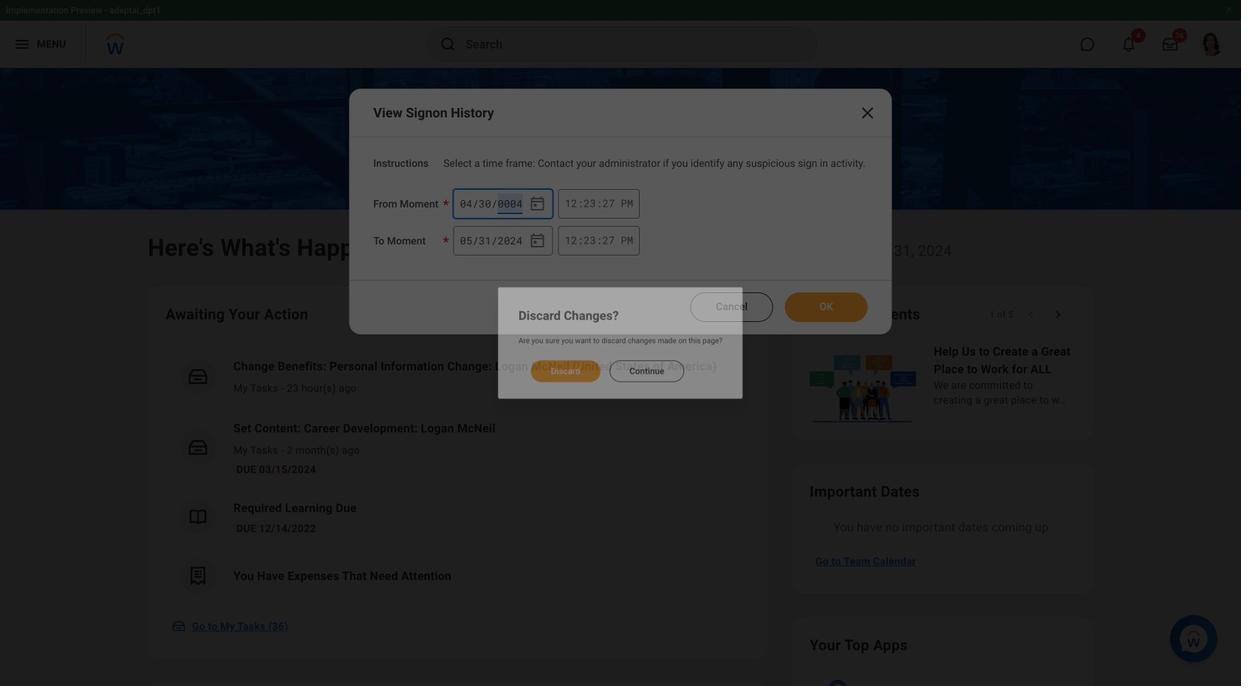 Task type: locate. For each thing, give the bounding box(es) containing it.
before or after midday spin button
[[621, 196, 633, 210], [621, 233, 633, 247]]

inbox image
[[187, 366, 209, 388], [187, 437, 209, 459]]

2 before or after midday spin button from the top
[[621, 233, 633, 247]]

2 hour spin button from the top
[[565, 234, 577, 247]]

group for first second spin button from the bottom
[[453, 226, 553, 255]]

1 before or after midday spin button from the top
[[621, 196, 633, 210]]

calendar image
[[529, 195, 546, 213], [529, 232, 546, 249]]

dialog
[[349, 89, 892, 334], [475, 277, 766, 410]]

0 vertical spatial calendar image
[[529, 195, 546, 213]]

banner
[[0, 0, 1241, 68]]

1 vertical spatial second spin button
[[602, 234, 615, 247]]

group
[[453, 189, 553, 218], [453, 226, 553, 255]]

1 group from the top
[[453, 189, 553, 218]]

1 hour spin button from the top
[[565, 197, 577, 210]]

before or after midday spin button for 1st second spin button from the top
[[621, 196, 633, 210]]

0 vertical spatial minute spin button
[[584, 197, 596, 210]]

1 vertical spatial calendar image
[[529, 232, 546, 249]]

calendar image for group associated with first second spin button from the bottom
[[529, 232, 546, 249]]

inbox image
[[171, 619, 186, 634]]

2 second spin button from the top
[[602, 234, 615, 247]]

hour spin button
[[565, 197, 577, 210], [565, 234, 577, 247]]

1 vertical spatial before or after midday spin button
[[621, 233, 633, 247]]

0 vertical spatial before or after midday spin button
[[621, 196, 633, 210]]

0 vertical spatial hour spin button
[[565, 197, 577, 210]]

main content
[[0, 68, 1241, 686]]

1 vertical spatial minute spin button
[[584, 234, 596, 247]]

2 group from the top
[[453, 226, 553, 255]]

0 vertical spatial second spin button
[[602, 197, 615, 210]]

minute spin button for 1st second spin button from the top
[[584, 197, 596, 210]]

hour spin button for minute spin button associated with first second spin button from the bottom
[[565, 234, 577, 247]]

0 vertical spatial group
[[453, 189, 553, 218]]

2 calendar image from the top
[[529, 232, 546, 249]]

chevron right small image
[[1050, 307, 1065, 322]]

1 vertical spatial hour spin button
[[565, 234, 577, 247]]

2 minute spin button from the top
[[584, 234, 596, 247]]

list
[[165, 346, 751, 606]]

region
[[499, 352, 742, 391]]

1 minute spin button from the top
[[584, 197, 596, 210]]

0 vertical spatial inbox image
[[187, 366, 209, 388]]

chevron left small image
[[1024, 307, 1039, 322]]

status
[[990, 309, 1013, 321]]

second spin button
[[602, 197, 615, 210], [602, 234, 615, 247]]

inbox large image
[[1163, 37, 1177, 52]]

1 calendar image from the top
[[529, 195, 546, 213]]

1 vertical spatial inbox image
[[187, 437, 209, 459]]

minute spin button
[[584, 197, 596, 210], [584, 234, 596, 247]]

group for 1st second spin button from the top
[[453, 189, 553, 218]]

1 vertical spatial group
[[453, 226, 553, 255]]



Task type: vqa. For each thing, say whether or not it's contained in the screenshot.
inbox image to the top
yes



Task type: describe. For each thing, give the bounding box(es) containing it.
notifications large image
[[1121, 37, 1136, 52]]

dashboard expenses image
[[187, 565, 209, 587]]

1 inbox image from the top
[[187, 366, 209, 388]]

2 inbox image from the top
[[187, 437, 209, 459]]

search image
[[439, 35, 457, 53]]

1 second spin button from the top
[[602, 197, 615, 210]]

hour spin button for minute spin button associated with 1st second spin button from the top
[[565, 197, 577, 210]]

minute spin button for first second spin button from the bottom
[[584, 234, 596, 247]]

profile logan mcneil element
[[1191, 28, 1232, 61]]

x image
[[859, 104, 877, 122]]

before or after midday spin button for first second spin button from the bottom
[[621, 233, 633, 247]]

book open image
[[187, 506, 209, 528]]

close environment banner image
[[1225, 5, 1234, 14]]

calendar image for 1st second spin button from the top's group
[[529, 195, 546, 213]]



